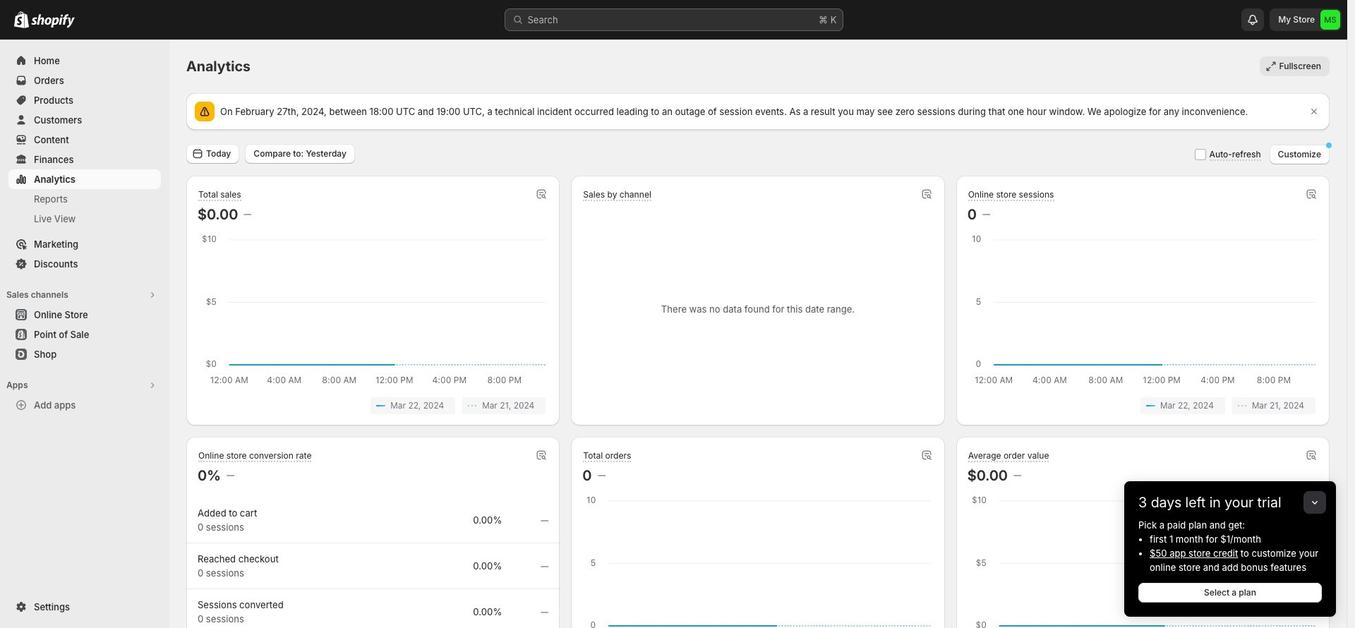 Task type: describe. For each thing, give the bounding box(es) containing it.
1 list from the left
[[201, 397, 546, 414]]

shopify image
[[14, 11, 29, 28]]

2 list from the left
[[971, 397, 1316, 414]]



Task type: locate. For each thing, give the bounding box(es) containing it.
1 horizontal spatial list
[[971, 397, 1316, 414]]

0 horizontal spatial list
[[201, 397, 546, 414]]

list
[[201, 397, 546, 414], [971, 397, 1316, 414]]

shopify image
[[31, 14, 75, 28]]

my store image
[[1321, 10, 1341, 30]]



Task type: vqa. For each thing, say whether or not it's contained in the screenshot.
Start by stocking your store with products your customers will love IMAGE
no



